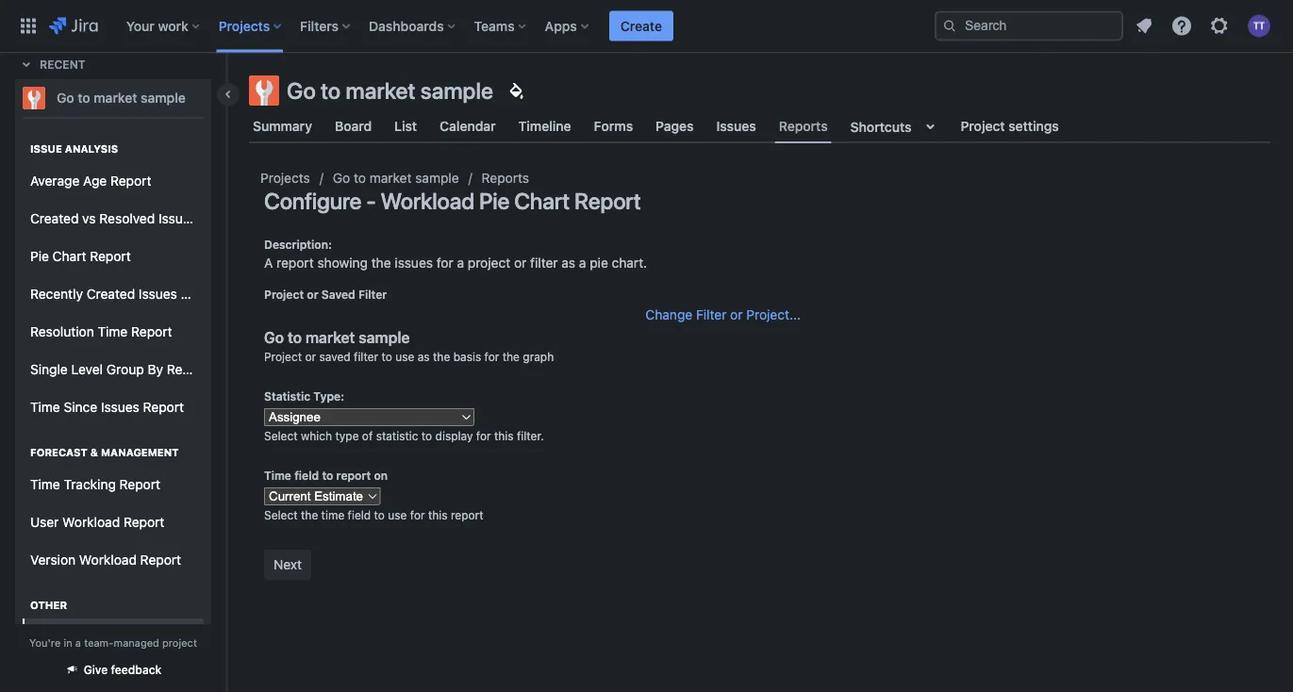 Task type: locate. For each thing, give the bounding box(es) containing it.
banner containing your work
[[0, 0, 1294, 53]]

0 vertical spatial select
[[264, 429, 298, 443]]

0 horizontal spatial go to market sample link
[[15, 79, 204, 117]]

select left time
[[264, 509, 298, 522]]

filter right saved
[[359, 288, 387, 301]]

0 vertical spatial created
[[30, 211, 79, 227]]

0 vertical spatial project
[[961, 118, 1006, 134]]

0 horizontal spatial created
[[30, 211, 79, 227]]

saved
[[322, 288, 356, 301]]

time down forecast
[[30, 477, 60, 493]]

1 horizontal spatial this
[[494, 429, 514, 443]]

a right in
[[75, 637, 81, 649]]

market up -
[[370, 170, 412, 186]]

pages link
[[652, 109, 698, 143]]

2 group from the top
[[23, 123, 242, 432]]

use left basis
[[396, 350, 415, 363]]

0 vertical spatial reports
[[779, 118, 828, 134]]

filter right saved
[[354, 350, 379, 363]]

0 horizontal spatial filter
[[354, 350, 379, 363]]

1 select from the top
[[264, 429, 298, 443]]

for right "display"
[[476, 429, 491, 443]]

0 horizontal spatial reports
[[482, 170, 530, 186]]

projects inside popup button
[[219, 18, 270, 34]]

work
[[158, 18, 189, 34]]

0 horizontal spatial report
[[277, 255, 314, 271]]

created left vs
[[30, 211, 79, 227]]

pages
[[656, 118, 694, 134]]

to up time
[[322, 469, 334, 482]]

reports up configure - workload pie chart report
[[482, 170, 530, 186]]

sample
[[421, 77, 493, 104], [141, 90, 186, 106], [415, 170, 459, 186], [359, 329, 410, 347]]

use for for
[[388, 509, 407, 522]]

2 vertical spatial project
[[264, 350, 302, 363]]

1 vertical spatial chart
[[53, 249, 86, 264]]

time since issues report
[[30, 400, 184, 415]]

pie
[[590, 255, 609, 271]]

0 vertical spatial field
[[295, 469, 319, 482]]

projects
[[219, 18, 270, 34], [260, 170, 310, 186]]

to down on
[[374, 509, 385, 522]]

or
[[514, 255, 527, 271], [307, 288, 319, 301], [731, 307, 743, 323], [305, 350, 316, 363]]

issues inside tab list
[[717, 118, 757, 134]]

chart up recently
[[53, 249, 86, 264]]

project for project or saved filter
[[264, 288, 304, 301]]

since
[[64, 400, 97, 415]]

report down "display"
[[451, 509, 484, 522]]

average
[[30, 173, 80, 189]]

apps
[[545, 18, 577, 34]]

or inside description: a report showing the issues for a project or filter as a pie chart.
[[514, 255, 527, 271]]

chart down timeline link
[[515, 188, 570, 214]]

projects for the projects popup button
[[219, 18, 270, 34]]

for right issues at top left
[[437, 255, 454, 271]]

resolution time report link
[[23, 313, 204, 351]]

vs
[[82, 211, 96, 227]]

field right time
[[348, 509, 371, 522]]

group
[[23, 117, 242, 668], [23, 123, 242, 432], [23, 427, 204, 585]]

0 vertical spatial chart
[[515, 188, 570, 214]]

1 horizontal spatial a
[[457, 255, 464, 271]]

created vs resolved issues report
[[30, 211, 242, 227]]

report left on
[[337, 469, 371, 482]]

filter left pie
[[530, 255, 558, 271]]

1 horizontal spatial pie
[[479, 188, 510, 214]]

market
[[346, 77, 416, 104], [94, 90, 137, 106], [370, 170, 412, 186], [306, 329, 355, 347]]

go to market sample up -
[[333, 170, 459, 186]]

single
[[30, 362, 68, 378]]

filter right change
[[696, 307, 727, 323]]

issues down pie chart report link
[[139, 287, 177, 302]]

project inside tab list
[[961, 118, 1006, 134]]

0 horizontal spatial as
[[418, 350, 430, 363]]

to down the 'project or saved filter'
[[288, 329, 302, 347]]

time tracking report
[[30, 477, 160, 493]]

the inside description: a report showing the issues for a project or filter as a pie chart.
[[372, 255, 391, 271]]

0 horizontal spatial filter
[[359, 288, 387, 301]]

1 horizontal spatial filter
[[696, 307, 727, 323]]

1 horizontal spatial reports
[[779, 118, 828, 134]]

a right issues at top left
[[457, 255, 464, 271]]

go to market sample link up 'analysis'
[[15, 79, 204, 117]]

project
[[468, 255, 511, 271], [162, 637, 197, 649]]

filter inside description: a report showing the issues for a project or filter as a pie chart.
[[530, 255, 558, 271]]

go to market sample link down list link
[[333, 167, 459, 190]]

1 vertical spatial use
[[388, 509, 407, 522]]

1 vertical spatial project
[[162, 637, 197, 649]]

projects link
[[260, 167, 310, 190]]

to
[[321, 77, 341, 104], [78, 90, 90, 106], [354, 170, 366, 186], [288, 329, 302, 347], [382, 350, 392, 363], [422, 429, 432, 443], [322, 469, 334, 482], [374, 509, 385, 522]]

workload down tracking
[[62, 515, 120, 530]]

workload down user workload report link
[[79, 553, 137, 568]]

the
[[372, 255, 391, 271], [433, 350, 450, 363], [503, 350, 520, 363], [301, 509, 318, 522]]

tab list
[[238, 109, 1283, 143]]

calendar link
[[436, 109, 500, 143]]

this left filter.
[[494, 429, 514, 443]]

forecast
[[30, 447, 88, 459]]

time down statistic
[[264, 469, 292, 482]]

time
[[98, 324, 128, 340], [30, 400, 60, 415], [264, 469, 292, 482], [30, 477, 60, 493]]

report down description:
[[277, 255, 314, 271]]

forms link
[[590, 109, 637, 143]]

as left basis
[[418, 350, 430, 363]]

1 horizontal spatial field
[[348, 509, 371, 522]]

resolved
[[99, 211, 155, 227]]

the left issues at top left
[[372, 255, 391, 271]]

0 vertical spatial projects
[[219, 18, 270, 34]]

issues down single level group by report
[[101, 400, 140, 415]]

jira image
[[49, 15, 98, 37], [49, 15, 98, 37]]

0 horizontal spatial field
[[295, 469, 319, 482]]

1 horizontal spatial project
[[468, 255, 511, 271]]

sample up configure - workload pie chart report
[[415, 170, 459, 186]]

1 horizontal spatial created
[[87, 287, 135, 302]]

pie up recently
[[30, 249, 49, 264]]

go up configure
[[333, 170, 350, 186]]

1 vertical spatial workload
[[62, 515, 120, 530]]

1 vertical spatial report
[[337, 469, 371, 482]]

1 horizontal spatial report
[[337, 469, 371, 482]]

0 horizontal spatial a
[[75, 637, 81, 649]]

go
[[287, 77, 316, 104], [57, 90, 74, 106], [333, 170, 350, 186], [264, 329, 284, 347]]

a
[[457, 255, 464, 271], [579, 255, 587, 271], [75, 637, 81, 649]]

appswitcher icon image
[[17, 15, 40, 37]]

select
[[264, 429, 298, 443], [264, 509, 298, 522]]

projects up configure
[[260, 170, 310, 186]]

graph
[[523, 350, 554, 363]]

search image
[[943, 18, 958, 34]]

filters
[[300, 18, 339, 34]]

use for as
[[396, 350, 415, 363]]

1 vertical spatial created
[[87, 287, 135, 302]]

0 horizontal spatial this
[[428, 509, 448, 522]]

banner
[[0, 0, 1294, 53]]

0 vertical spatial project
[[468, 255, 511, 271]]

reports
[[779, 118, 828, 134], [482, 170, 530, 186]]

workload for user workload report
[[62, 515, 120, 530]]

summary link
[[249, 109, 316, 143]]

1 vertical spatial projects
[[260, 170, 310, 186]]

go to market sample link
[[15, 79, 204, 117], [333, 167, 459, 190]]

use right time
[[388, 509, 407, 522]]

this down "display"
[[428, 509, 448, 522]]

timeline
[[519, 118, 572, 134]]

0 horizontal spatial chart
[[53, 249, 86, 264]]

teams button
[[469, 11, 534, 41]]

group containing time tracking report
[[23, 427, 204, 585]]

analysis
[[65, 143, 118, 155]]

type:
[[314, 390, 345, 403]]

time left since at the left bottom
[[30, 400, 60, 415]]

market up 'analysis'
[[94, 90, 137, 106]]

0 vertical spatial pie
[[479, 188, 510, 214]]

1 vertical spatial select
[[264, 509, 298, 522]]

workload for version workload report
[[79, 553, 137, 568]]

create
[[621, 18, 662, 34]]

project down a
[[264, 288, 304, 301]]

to down recent
[[78, 90, 90, 106]]

group
[[107, 362, 144, 378]]

select for select the time field to use for this report
[[264, 509, 298, 522]]

1 horizontal spatial as
[[562, 255, 576, 271]]

notifications image
[[1133, 15, 1156, 37]]

issue
[[30, 143, 62, 155]]

in
[[64, 637, 72, 649]]

sample down your work popup button
[[141, 90, 186, 106]]

go down recent
[[57, 90, 74, 106]]

level
[[71, 362, 103, 378]]

project left the settings
[[961, 118, 1006, 134]]

0 vertical spatial report
[[277, 255, 314, 271]]

description: a report showing the issues for a project or filter as a pie chart.
[[264, 238, 648, 271]]

to up 'board' at the left top of page
[[321, 77, 341, 104]]

workload right -
[[381, 188, 475, 214]]

select for select which type of statistic to display for this filter.
[[264, 429, 298, 443]]

time for time field to report on
[[264, 469, 292, 482]]

statistic
[[264, 390, 311, 403]]

0 vertical spatial this
[[494, 429, 514, 443]]

as left pie
[[562, 255, 576, 271]]

created vs resolved issues report link
[[23, 200, 242, 238]]

0 vertical spatial as
[[562, 255, 576, 271]]

select which type of statistic to display for this filter.
[[264, 429, 544, 443]]

timeline link
[[515, 109, 575, 143]]

projects button
[[213, 11, 289, 41]]

1 horizontal spatial go to market sample link
[[333, 167, 459, 190]]

set background color image
[[505, 79, 527, 102]]

field down which on the bottom of page
[[295, 469, 319, 482]]

reports right issues link
[[779, 118, 828, 134]]

a left pie
[[579, 255, 587, 271]]

go up "summary"
[[287, 77, 316, 104]]

0 vertical spatial filter
[[530, 255, 558, 271]]

1 horizontal spatial filter
[[530, 255, 558, 271]]

managed
[[114, 637, 159, 649]]

project or saved filter
[[264, 288, 387, 301]]

management
[[101, 447, 179, 459]]

0 horizontal spatial project
[[162, 637, 197, 649]]

sample up the calendar
[[421, 77, 493, 104]]

basis
[[454, 350, 481, 363]]

2 vertical spatial workload
[[79, 553, 137, 568]]

your profile and settings image
[[1249, 15, 1271, 37]]

pie up description: a report showing the issues for a project or filter as a pie chart.
[[479, 188, 510, 214]]

change filter or project...
[[646, 307, 801, 323]]

user workload report
[[30, 515, 165, 530]]

2 horizontal spatial report
[[451, 509, 484, 522]]

0 vertical spatial go to market sample link
[[15, 79, 204, 117]]

to right saved
[[382, 350, 392, 363]]

issues
[[395, 255, 433, 271]]

1 vertical spatial pie
[[30, 249, 49, 264]]

project settings link
[[957, 109, 1063, 143]]

filters button
[[295, 11, 358, 41]]

tracking
[[64, 477, 116, 493]]

0 horizontal spatial pie
[[30, 249, 49, 264]]

version
[[30, 553, 76, 568]]

created down pie chart report link
[[87, 287, 135, 302]]

project up statistic
[[264, 350, 302, 363]]

board
[[335, 118, 372, 134]]

None submit
[[264, 550, 311, 580]]

issues right pages
[[717, 118, 757, 134]]

1 vertical spatial project
[[264, 288, 304, 301]]

give feedback
[[84, 664, 162, 677]]

pie
[[479, 188, 510, 214], [30, 249, 49, 264]]

select left which on the bottom of page
[[264, 429, 298, 443]]

this
[[494, 429, 514, 443], [428, 509, 448, 522]]

1 vertical spatial go to market sample link
[[333, 167, 459, 190]]

1 vertical spatial filter
[[696, 307, 727, 323]]

0 vertical spatial use
[[396, 350, 415, 363]]

projects right work
[[219, 18, 270, 34]]

project down configure - workload pie chart report
[[468, 255, 511, 271]]

go to market sample
[[287, 77, 493, 104], [57, 90, 186, 106], [333, 170, 459, 186], [264, 329, 410, 347]]

3 group from the top
[[23, 427, 204, 585]]

2 select from the top
[[264, 509, 298, 522]]

project inside description: a report showing the issues for a project or filter as a pie chart.
[[468, 255, 511, 271]]

project right managed
[[162, 637, 197, 649]]



Task type: vqa. For each thing, say whether or not it's contained in the screenshot.
Teams dropdown button
yes



Task type: describe. For each thing, give the bounding box(es) containing it.
market up saved
[[306, 329, 355, 347]]

2 horizontal spatial a
[[579, 255, 587, 271]]

settings
[[1009, 118, 1060, 134]]

time for time since issues report
[[30, 400, 60, 415]]

team-
[[84, 637, 114, 649]]

created inside recently created issues report link
[[87, 287, 135, 302]]

version workload report
[[30, 553, 181, 568]]

Search field
[[935, 11, 1124, 41]]

single level group by report link
[[23, 351, 208, 389]]

select the time field to use for this report
[[264, 509, 484, 522]]

average age report link
[[23, 162, 204, 200]]

statistic
[[376, 429, 419, 443]]

forecast & management
[[30, 447, 179, 459]]

time up single level group by report link
[[98, 324, 128, 340]]

recently created issues report link
[[23, 276, 222, 313]]

project for project or saved filter to use as the basis for the graph
[[264, 350, 302, 363]]

shortcuts
[[851, 119, 912, 134]]

1 vertical spatial filter
[[354, 350, 379, 363]]

of
[[362, 429, 373, 443]]

to down board link
[[354, 170, 366, 186]]

filter.
[[517, 429, 544, 443]]

go to market sample up list
[[287, 77, 493, 104]]

shortcuts button
[[847, 109, 946, 143]]

type
[[335, 429, 359, 443]]

version workload report link
[[23, 542, 204, 579]]

teams
[[474, 18, 515, 34]]

help image
[[1171, 15, 1194, 37]]

calendar
[[440, 118, 496, 134]]

user workload report link
[[23, 504, 204, 542]]

statistic type:
[[264, 390, 345, 403]]

1 vertical spatial as
[[418, 350, 430, 363]]

you're in a team-managed project
[[29, 637, 197, 649]]

chart.
[[612, 255, 648, 271]]

for right basis
[[485, 350, 500, 363]]

recently created issues report
[[30, 287, 222, 302]]

configure - workload pie chart report
[[264, 188, 641, 214]]

a
[[264, 255, 273, 271]]

market up list
[[346, 77, 416, 104]]

projects for projects link at the top left
[[260, 170, 310, 186]]

time
[[321, 509, 345, 522]]

by
[[148, 362, 163, 378]]

tab list containing reports
[[238, 109, 1283, 143]]

report inside description: a report showing the issues for a project or filter as a pie chart.
[[277, 255, 314, 271]]

created inside created vs resolved issues report link
[[30, 211, 79, 227]]

the left graph
[[503, 350, 520, 363]]

0 vertical spatial filter
[[359, 288, 387, 301]]

apps button
[[540, 11, 596, 41]]

summary
[[253, 118, 312, 134]]

recent
[[40, 58, 85, 71]]

your work
[[126, 18, 189, 34]]

collapse recent projects image
[[15, 53, 38, 76]]

feedback
[[111, 664, 162, 677]]

time since issues report link
[[23, 389, 204, 427]]

2 vertical spatial report
[[451, 509, 484, 522]]

dashboards
[[369, 18, 444, 34]]

1 horizontal spatial chart
[[515, 188, 570, 214]]

average age report
[[30, 173, 151, 189]]

as inside description: a report showing the issues for a project or filter as a pie chart.
[[562, 255, 576, 271]]

recently
[[30, 287, 83, 302]]

chart inside pie chart report link
[[53, 249, 86, 264]]

issue analysis
[[30, 143, 118, 155]]

configure
[[264, 188, 362, 214]]

settings image
[[1209, 15, 1232, 37]]

pie chart report link
[[23, 238, 204, 276]]

issues right resolved
[[159, 211, 197, 227]]

-
[[366, 188, 376, 214]]

go to market sample up 'analysis'
[[57, 90, 186, 106]]

description:
[[264, 238, 332, 252]]

which
[[301, 429, 332, 443]]

issues link
[[713, 109, 760, 143]]

for inside description: a report showing the issues for a project or filter as a pie chart.
[[437, 255, 454, 271]]

primary element
[[11, 0, 935, 52]]

your work button
[[121, 11, 207, 41]]

forms
[[594, 118, 633, 134]]

create button
[[610, 11, 674, 41]]

resolution time report
[[30, 324, 172, 340]]

&
[[90, 447, 98, 459]]

1 vertical spatial field
[[348, 509, 371, 522]]

1 vertical spatial reports
[[482, 170, 530, 186]]

for down the select which type of statistic to display for this filter. at the left of the page
[[410, 509, 425, 522]]

sample up project or saved filter to use as the basis for the graph
[[359, 329, 410, 347]]

the left basis
[[433, 350, 450, 363]]

single level group by report
[[30, 362, 208, 378]]

project...
[[747, 307, 801, 323]]

showing
[[318, 255, 368, 271]]

project settings
[[961, 118, 1060, 134]]

time field to report on
[[264, 469, 388, 482]]

time for time tracking report
[[30, 477, 60, 493]]

dashboards button
[[363, 11, 463, 41]]

age
[[83, 173, 107, 189]]

list
[[395, 118, 417, 134]]

list link
[[391, 109, 421, 143]]

change filter or project... link
[[646, 306, 801, 325]]

0 vertical spatial workload
[[381, 188, 475, 214]]

other
[[30, 600, 67, 612]]

the left time
[[301, 509, 318, 522]]

1 vertical spatial this
[[428, 509, 448, 522]]

to left "display"
[[422, 429, 432, 443]]

on
[[374, 469, 388, 482]]

project or saved filter to use as the basis for the graph
[[264, 350, 554, 363]]

you're
[[29, 637, 61, 649]]

pie chart report
[[30, 249, 131, 264]]

go to market sample up saved
[[264, 329, 410, 347]]

saved
[[319, 350, 351, 363]]

resolution
[[30, 324, 94, 340]]

board link
[[331, 109, 376, 143]]

your
[[126, 18, 155, 34]]

display
[[436, 429, 473, 443]]

go up statistic
[[264, 329, 284, 347]]

user
[[30, 515, 59, 530]]

1 group from the top
[[23, 117, 242, 668]]

project for project settings
[[961, 118, 1006, 134]]

give feedback button
[[54, 655, 173, 686]]



